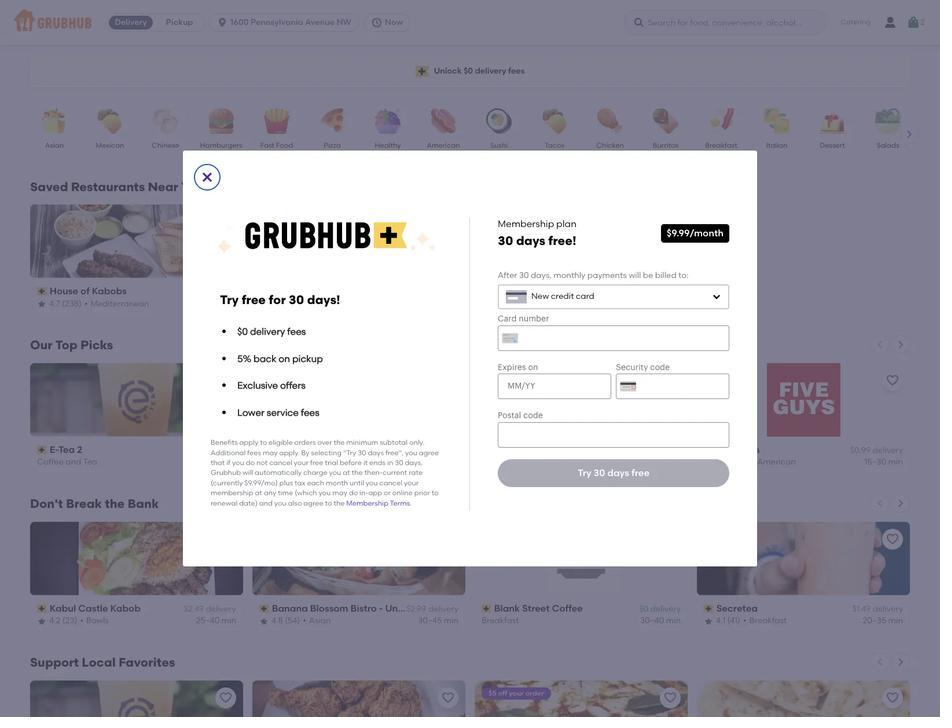 Task type: vqa. For each thing, say whether or not it's contained in the screenshot.
Donn's BBQ's the 30–45 min
no



Task type: describe. For each thing, give the bounding box(es) containing it.
pickup
[[166, 17, 193, 27]]

$9.99/mo)
[[245, 479, 278, 487]]

min for secretea
[[889, 616, 904, 626]]

don't break the bank
[[30, 496, 159, 511]]

saved restaurants near you
[[30, 180, 203, 194]]

saved restaurant image
[[219, 215, 233, 229]]

caret left icon image for don't break the bank
[[876, 499, 885, 508]]

coffee and tea
[[37, 457, 97, 467]]

(245)
[[285, 457, 305, 467]]

catering
[[841, 18, 871, 26]]

payments
[[588, 271, 627, 281]]

star icon image for five
[[704, 458, 714, 467]]

trial
[[325, 459, 338, 467]]

• right (4)
[[520, 457, 524, 467]]

the up until
[[352, 469, 363, 477]]

4.7 for five guys
[[716, 457, 727, 467]]

• for bistro
[[303, 616, 306, 626]]

4.2
[[49, 616, 60, 626]]

in
[[388, 459, 393, 467]]

0 vertical spatial tea
[[58, 444, 75, 455]]

$2.99 delivery
[[407, 604, 459, 614]]

american right (4)
[[527, 457, 565, 467]]

svg image inside 2 "button"
[[907, 16, 921, 30]]

now button
[[364, 13, 415, 32]]

or
[[384, 489, 391, 497]]

membership plan 30 days free!
[[498, 218, 577, 248]]

american down guys
[[758, 457, 796, 467]]

breakfast image
[[701, 108, 742, 134]]

chicken
[[597, 141, 624, 149]]

lower service fees
[[237, 407, 320, 418]]

pizza image
[[312, 108, 353, 134]]

0 horizontal spatial and
[[66, 457, 81, 467]]

delivery for kabul castle kabob
[[206, 604, 236, 614]]

prior
[[415, 489, 430, 497]]

25–40
[[196, 616, 220, 626]]

delivery for banana blossom bistro - union market dc
[[428, 604, 459, 614]]

subscription pass image for kabul castle kabob
[[37, 605, 47, 613]]

tacos image
[[535, 108, 575, 134]]

back
[[254, 353, 277, 364]]

free",
[[386, 449, 404, 457]]

exclusive
[[237, 380, 278, 391]]

1 horizontal spatial coffee
[[552, 603, 583, 614]]

on
[[279, 353, 290, 364]]

days inside benefits apply to eligible orders over the minimum subtotal only. additional fees may apply. by selecting "try 30 days free", you agree that if you do not cancel your free trial before it ends in 30 days, grubhub will automatically charge you at the then-current rate (currently $9.99/mo) plus tax each month until you cancel your membership at any time (which you may do in-app or online prior to renewal date) and you also agree to the
[[368, 449, 384, 457]]

1600 pennsylvania avenue nw
[[231, 17, 351, 27]]

sushi
[[490, 141, 508, 149]]

1 vertical spatial your
[[404, 479, 419, 487]]

you down then-
[[366, 479, 378, 487]]

1 vertical spatial agree
[[304, 499, 324, 507]]

only.
[[409, 439, 425, 447]]

after
[[498, 271, 518, 281]]

caret left icon image for support local favorites
[[876, 657, 885, 666]]

0 horizontal spatial 2
[[77, 444, 82, 455]]

• for kabob
[[80, 616, 83, 626]]

burritos image
[[646, 108, 686, 134]]

for
[[269, 292, 286, 307]]

delivery
[[115, 17, 147, 27]]

you down time
[[274, 499, 286, 507]]

30 inside membership plan 30 days free!
[[498, 234, 514, 248]]

0 vertical spatial asian
[[45, 141, 64, 149]]

1 horizontal spatial asian
[[309, 616, 331, 626]]

$0.99 delivery for 15–30
[[851, 446, 904, 455]]

american image
[[423, 108, 464, 134]]

unlock $0 delivery fees
[[434, 66, 525, 76]]

any
[[264, 489, 276, 497]]

mexican
[[96, 141, 124, 149]]

five guys
[[717, 444, 760, 455]]

chinese image
[[145, 108, 186, 134]]

free!
[[549, 234, 577, 248]]

fees up pickup
[[287, 326, 306, 337]]

membership for 30
[[498, 218, 554, 229]]

fast
[[260, 141, 275, 149]]

plan
[[557, 218, 577, 229]]

e-tea 2
[[50, 444, 82, 455]]

$0 delivery
[[640, 604, 681, 614]]

try 30 days free button
[[498, 459, 730, 487]]

selecting
[[311, 449, 342, 457]]

in-
[[360, 489, 369, 497]]

2 vertical spatial your
[[509, 689, 524, 697]]

hamburgers image
[[201, 108, 242, 134]]

$0 for $0 delivery
[[640, 604, 649, 614]]

lower
[[237, 407, 265, 418]]

additional
[[211, 449, 246, 457]]

service
[[267, 407, 299, 418]]

15–30 min
[[865, 457, 904, 467]]

minimum
[[347, 439, 378, 447]]

not
[[257, 459, 268, 467]]

e-
[[50, 444, 58, 455]]

billed
[[655, 271, 677, 281]]

blossom
[[310, 603, 349, 614]]

1 horizontal spatial breakfast
[[706, 141, 738, 149]]

5%
[[237, 353, 251, 364]]

1 vertical spatial at
[[255, 489, 262, 497]]

5% back on pickup
[[237, 353, 323, 364]]

days!
[[307, 292, 340, 307]]

0 horizontal spatial breakfast
[[482, 616, 519, 626]]

0 vertical spatial days,
[[531, 271, 552, 281]]

apply
[[239, 439, 258, 447]]

pickup
[[292, 353, 323, 364]]

free inside button
[[632, 467, 650, 478]]

$0.99 delivery for 20–35
[[629, 446, 681, 455]]

svg image inside 1600 pennsylvania avenue nw button
[[217, 17, 228, 28]]

card
[[576, 291, 595, 301]]

$1.99 for a
[[408, 446, 426, 455]]

chinese
[[152, 141, 179, 149]]

1600
[[231, 17, 249, 27]]

a
[[314, 444, 321, 455]]

1 horizontal spatial 20–35 min
[[641, 457, 681, 467]]

that
[[211, 459, 225, 467]]

chicken image
[[590, 108, 631, 134]]

4.7 for house of kabobs
[[49, 299, 60, 308]]

break
[[66, 496, 102, 511]]

• for kabobs
[[85, 299, 88, 308]]

4.8 (54)
[[272, 616, 300, 626]]

0 horizontal spatial cancel
[[269, 459, 292, 467]]

house
[[50, 286, 78, 297]]

orders
[[295, 439, 316, 447]]

if
[[227, 459, 231, 467]]

0 vertical spatial will
[[629, 271, 641, 281]]

(4)
[[507, 457, 518, 467]]

salads
[[877, 141, 900, 149]]

3.6 (4) • american
[[494, 457, 565, 467]]

days, inside benefits apply to eligible orders over the minimum subtotal only. additional fees may apply. by selecting "try 30 days free", you agree that if you do not cancel your free trial before it ends in 30 days, grubhub will automatically charge you at the then-current rate (currently $9.99/mo) plus tax each month until you cancel your membership at any time (which you may do in-app or online prior to renewal date) and you also agree to the
[[405, 459, 423, 467]]

bowls
[[86, 616, 109, 626]]

days inside membership plan 30 days free!
[[516, 234, 546, 248]]

before
[[340, 459, 362, 467]]

$0.99 for 15–30
[[851, 446, 871, 455]]

(which
[[295, 489, 317, 497]]

five guys logo image
[[767, 363, 841, 437]]

new credit card
[[532, 291, 595, 301]]

current
[[383, 469, 407, 477]]

min for kabul castle kabob
[[222, 616, 236, 626]]

$1.49 delivery for secretea
[[853, 604, 904, 614]]

time
[[278, 489, 293, 497]]

be
[[643, 271, 654, 281]]

min for e-tea 2
[[222, 457, 236, 467]]

tacos
[[545, 141, 565, 149]]

you down each
[[319, 489, 331, 497]]

25–40 min
[[196, 616, 236, 626]]

favorites
[[119, 655, 175, 669]]

1 vertical spatial do
[[349, 489, 358, 497]]

offers
[[280, 380, 306, 391]]

caret right icon image for support local favorites
[[897, 657, 906, 666]]

you down 'only.' on the bottom left of the page
[[405, 449, 418, 457]]

4.5 (245)
[[272, 457, 305, 467]]

membership logo image
[[216, 218, 437, 255]]

30–40
[[641, 616, 664, 626]]

local
[[82, 655, 116, 669]]

apply.
[[279, 449, 300, 457]]

0 horizontal spatial to
[[260, 439, 267, 447]]

delivery for blank street coffee
[[651, 604, 681, 614]]

membership for .
[[347, 499, 389, 507]]

subscription pass image for blank street coffee
[[482, 605, 492, 613]]

30–45
[[418, 616, 442, 626]]

near
[[148, 180, 178, 194]]

subscription pass image for e-tea 2
[[37, 446, 47, 454]]

plus
[[279, 479, 293, 487]]

star icon image for kabul
[[37, 617, 46, 626]]

grubhub plus flag logo image
[[416, 66, 430, 77]]

1 horizontal spatial $0
[[464, 66, 473, 76]]

try free for 30 days!
[[220, 292, 340, 307]]

delivery for chick-fil-a
[[428, 446, 459, 455]]

hamburgers
[[200, 141, 242, 149]]



Task type: locate. For each thing, give the bounding box(es) containing it.
membership
[[498, 218, 554, 229], [347, 499, 389, 507]]

your
[[294, 459, 309, 467], [404, 479, 419, 487], [509, 689, 524, 697]]

1 vertical spatial try
[[578, 467, 592, 478]]

0 vertical spatial your
[[294, 459, 309, 467]]

1 vertical spatial will
[[243, 469, 253, 477]]

italian
[[767, 141, 788, 149]]

0 vertical spatial caret left icon image
[[876, 340, 885, 349]]

you right if at the left bottom of the page
[[232, 459, 244, 467]]

0 vertical spatial 4.7
[[49, 299, 60, 308]]

mexican image
[[90, 108, 130, 134]]

$0.99 up "15–30"
[[851, 446, 871, 455]]

4.2 (23)
[[49, 616, 77, 626]]

exclusive offers
[[237, 380, 306, 391]]

of
[[81, 286, 90, 297]]

3 caret left icon image from the top
[[876, 657, 885, 666]]

subscription pass image for banana
[[259, 605, 270, 613]]

0 horizontal spatial free
[[242, 292, 266, 307]]

healthy image
[[368, 108, 408, 134]]

blank
[[494, 603, 520, 614]]

1 vertical spatial $1.49 delivery
[[853, 604, 904, 614]]

0 horizontal spatial $1.49
[[186, 446, 204, 455]]

fast food
[[260, 141, 293, 149]]

cancel up or at the bottom
[[380, 479, 403, 487]]

your down rate
[[404, 479, 419, 487]]

cancel up automatically
[[269, 459, 292, 467]]

1 vertical spatial $1.99
[[408, 446, 426, 455]]

subscription pass image left blank on the bottom of page
[[482, 605, 492, 613]]

1 horizontal spatial $0.99
[[851, 446, 871, 455]]

$0 delivery fees
[[237, 326, 306, 337]]

1 horizontal spatial your
[[404, 479, 419, 487]]

membership down the in- at the bottom left of the page
[[347, 499, 389, 507]]

order
[[526, 689, 544, 697]]

american down american image
[[427, 141, 460, 149]]

1 horizontal spatial days
[[516, 234, 546, 248]]

svg image
[[907, 16, 921, 30], [371, 17, 383, 28], [200, 170, 214, 184], [712, 292, 722, 301]]

fees down apply
[[247, 449, 261, 457]]

at down before
[[343, 469, 350, 477]]

may down month
[[333, 489, 347, 497]]

membership
[[211, 489, 253, 497]]

1 horizontal spatial and
[[259, 499, 273, 507]]

$0.99 for 20–35
[[629, 446, 649, 455]]

your down by
[[294, 459, 309, 467]]

min
[[220, 299, 236, 308], [222, 457, 236, 467], [666, 457, 681, 467], [889, 457, 904, 467], [222, 616, 236, 626], [444, 616, 459, 626], [666, 616, 681, 626], [889, 616, 904, 626]]

star icon image left 4.7 (238)
[[37, 299, 46, 309]]

burritos
[[653, 141, 679, 149]]

1 svg image from the left
[[217, 17, 228, 28]]

0 vertical spatial membership
[[498, 218, 554, 229]]

subscription pass image left "e-"
[[37, 446, 47, 454]]

2 horizontal spatial breakfast
[[750, 616, 787, 626]]

to right "prior"
[[432, 489, 439, 497]]

pickup button
[[155, 13, 204, 32]]

delivery for secretea
[[873, 604, 904, 614]]

star icon image for banana
[[259, 617, 269, 626]]

20–35 min for e-tea 2
[[196, 457, 236, 467]]

sushi image
[[479, 108, 520, 134]]

1 vertical spatial $0
[[237, 326, 248, 337]]

0 vertical spatial $1.99 delivery
[[186, 287, 236, 297]]

and down any at the bottom
[[259, 499, 273, 507]]

• asian
[[303, 616, 331, 626]]

free inside benefits apply to eligible orders over the minimum subtotal only. additional fees may apply. by selecting "try 30 days free", you agree that if you do not cancel your free trial before it ends in 30 days, grubhub will automatically charge you at the then-current rate (currently $9.99/mo) plus tax each month until you cancel your membership at any time (which you may do in-app or online prior to renewal date) and you also agree to the
[[310, 459, 323, 467]]

0 horizontal spatial try
[[220, 292, 239, 307]]

1 vertical spatial membership
[[347, 499, 389, 507]]

subway
[[494, 444, 531, 455]]

do left not
[[246, 459, 255, 467]]

save this restaurant button
[[215, 370, 236, 391], [660, 370, 681, 391], [883, 370, 904, 391], [883, 529, 904, 550], [215, 687, 236, 708], [438, 687, 459, 708], [660, 687, 681, 708], [883, 687, 904, 708]]

monthly
[[554, 271, 586, 281]]

fees inside benefits apply to eligible orders over the minimum subtotal only. additional fees may apply. by selecting "try 30 days free", you agree that if you do not cancel your free trial before it ends in 30 days, grubhub will automatically charge you at the then-current rate (currently $9.99/mo) plus tax each month until you cancel your membership at any time (which you may do in-app or online prior to renewal date) and you also agree to the
[[247, 449, 261, 457]]

the right over
[[334, 439, 345, 447]]

0 horizontal spatial your
[[294, 459, 309, 467]]

•
[[85, 299, 88, 308], [308, 457, 311, 467], [520, 457, 524, 467], [80, 616, 83, 626], [303, 616, 306, 626], [744, 616, 747, 626]]

• breakfast
[[744, 616, 787, 626]]

2 inside "button"
[[921, 17, 926, 27]]

breakfast down blank on the bottom of page
[[482, 616, 519, 626]]

0 vertical spatial at
[[343, 469, 350, 477]]

star icon image for house
[[37, 299, 46, 309]]

2 vertical spatial to
[[325, 499, 332, 507]]

0 vertical spatial do
[[246, 459, 255, 467]]

1 horizontal spatial 2
[[921, 17, 926, 27]]

to down month
[[325, 499, 332, 507]]

restaurants
[[71, 180, 145, 194]]

subscription pass image for five guys
[[704, 446, 715, 454]]

banana blossom bistro - union market dc
[[272, 603, 463, 614]]

0 vertical spatial $1.49
[[186, 446, 204, 455]]

"try
[[343, 449, 356, 457]]

-
[[379, 603, 383, 614]]

2 horizontal spatial your
[[509, 689, 524, 697]]

3.6
[[494, 457, 506, 467]]

you up month
[[329, 469, 341, 477]]

1 horizontal spatial agree
[[419, 449, 439, 457]]

4.7 down house
[[49, 299, 60, 308]]

0 vertical spatial and
[[66, 457, 81, 467]]

1 horizontal spatial try
[[578, 467, 592, 478]]

tea up don't break the bank
[[83, 457, 97, 467]]

0 horizontal spatial $1.99
[[186, 287, 204, 297]]

agree down 'only.' on the bottom left of the page
[[419, 449, 439, 457]]

healthy
[[375, 141, 401, 149]]

subscription pass image left house
[[37, 287, 47, 296]]

grubhub
[[211, 469, 241, 477]]

free
[[242, 292, 266, 307], [310, 459, 323, 467], [632, 467, 650, 478]]

(currently
[[211, 479, 243, 487]]

try for try free for 30 days!
[[220, 292, 239, 307]]

30–40 min
[[641, 616, 681, 626]]

star icon image left 4.8 on the left bottom
[[259, 617, 269, 626]]

subscription pass image left banana
[[259, 605, 270, 613]]

1 horizontal spatial $1.49 delivery
[[853, 604, 904, 614]]

membership up free! at the right top of the page
[[498, 218, 554, 229]]

the left bank
[[105, 496, 125, 511]]

breakfast down breakfast image
[[706, 141, 738, 149]]

1 horizontal spatial $1.99
[[408, 446, 426, 455]]

save this restaurant image
[[219, 374, 233, 387], [664, 374, 678, 387], [441, 691, 455, 705], [886, 691, 900, 705]]

caret right icon image for our top picks
[[897, 340, 906, 349]]

$0 up 5%
[[237, 326, 248, 337]]

by
[[301, 449, 310, 457]]

support local favorites
[[30, 655, 175, 669]]

agree down (which
[[304, 499, 324, 507]]

0 vertical spatial coffee
[[37, 457, 64, 467]]

caret left icon image
[[876, 340, 885, 349], [876, 499, 885, 508], [876, 657, 885, 666]]

1 vertical spatial $1.49
[[853, 604, 871, 614]]

2
[[921, 17, 926, 27], [77, 444, 82, 455]]

you
[[181, 180, 203, 194]]

min for banana blossom bistro - union market dc
[[444, 616, 459, 626]]

0 horizontal spatial may
[[263, 449, 278, 457]]

svg image inside now button
[[371, 17, 383, 28]]

$1.99 delivery for house of kabobs
[[186, 287, 236, 297]]

saved restaurant button
[[215, 211, 236, 232]]

0 horizontal spatial will
[[243, 469, 253, 477]]

days, up rate
[[405, 459, 423, 467]]

also
[[288, 499, 302, 507]]

guys
[[737, 444, 760, 455]]

1 vertical spatial may
[[333, 489, 347, 497]]

subtotal
[[380, 439, 408, 447]]

(41)
[[728, 616, 741, 626]]

0 horizontal spatial svg image
[[217, 17, 228, 28]]

subscription pass image
[[37, 446, 47, 454], [704, 446, 715, 454], [37, 605, 47, 613], [482, 605, 492, 613]]

1 vertical spatial cancel
[[380, 479, 403, 487]]

• right the (54)
[[303, 616, 306, 626]]

1 horizontal spatial will
[[629, 271, 641, 281]]

salads image
[[868, 108, 909, 134]]

• down by
[[308, 457, 311, 467]]

1 vertical spatial asian
[[309, 616, 331, 626]]

breakfast down secretea at the bottom of page
[[750, 616, 787, 626]]

• down of
[[85, 299, 88, 308]]

0 horizontal spatial $0
[[237, 326, 248, 337]]

1 vertical spatial 4.7
[[716, 457, 727, 467]]

tea up coffee and tea
[[58, 444, 75, 455]]

will left be
[[629, 271, 641, 281]]

1 horizontal spatial tea
[[83, 457, 97, 467]]

saved
[[30, 180, 68, 194]]

the down month
[[334, 499, 345, 507]]

to right apply
[[260, 439, 267, 447]]

1 vertical spatial caret left icon image
[[876, 499, 885, 508]]

1 $0.99 from the left
[[629, 446, 649, 455]]

$0
[[464, 66, 473, 76], [237, 326, 248, 337], [640, 604, 649, 614]]

asian image
[[34, 108, 75, 134]]

rate
[[409, 469, 423, 477]]

delivery button
[[107, 13, 155, 32]]

$1.49 for secretea
[[853, 604, 871, 614]]

2 $0.99 from the left
[[851, 446, 871, 455]]

asian down blossom
[[309, 616, 331, 626]]

2 horizontal spatial to
[[432, 489, 439, 497]]

star icon image
[[37, 299, 46, 309], [259, 458, 269, 467], [704, 458, 714, 467], [37, 617, 46, 626], [259, 617, 269, 626], [704, 617, 714, 626]]

0 horizontal spatial 20–35 min
[[196, 457, 236, 467]]

0 horizontal spatial asian
[[45, 141, 64, 149]]

0 horizontal spatial days
[[368, 449, 384, 457]]

1 caret left icon image from the top
[[876, 340, 885, 349]]

• right (41)
[[744, 616, 747, 626]]

try for try 30 days free
[[578, 467, 592, 478]]

credit
[[551, 291, 574, 301]]

1 $0.99 delivery from the left
[[629, 446, 681, 455]]

asian
[[45, 141, 64, 149], [309, 616, 331, 626]]

will up $9.99/mo) at left bottom
[[243, 469, 253, 477]]

kabobs
[[92, 286, 127, 297]]

delivery for five guys
[[873, 446, 904, 455]]

american
[[427, 141, 460, 149], [314, 457, 352, 467], [527, 457, 565, 467], [758, 457, 796, 467]]

1 vertical spatial coffee
[[552, 603, 583, 614]]

(484)
[[729, 457, 749, 467]]

pennsylvania
[[251, 17, 303, 27]]

off
[[498, 689, 508, 697]]

and inside benefits apply to eligible orders over the minimum subtotal only. additional fees may apply. by selecting "try 30 days free", you agree that if you do not cancel your free trial before it ends in 30 days, grubhub will automatically charge you at the then-current rate (currently $9.99/mo) plus tax each month until you cancel your membership at any time (which you may do in-app or online prior to renewal date) and you also agree to the
[[259, 499, 273, 507]]

4.5
[[272, 457, 283, 467]]

bank
[[128, 496, 159, 511]]

delivery for house of kabobs
[[206, 287, 236, 297]]

five
[[717, 444, 735, 455]]

0 vertical spatial may
[[263, 449, 278, 457]]

caret right icon image for don't break the bank
[[897, 499, 906, 508]]

caret right icon image
[[905, 130, 915, 139], [897, 340, 906, 349], [897, 499, 906, 508], [897, 657, 906, 666]]

delivery for e-tea 2
[[206, 446, 236, 455]]

will inside benefits apply to eligible orders over the minimum subtotal only. additional fees may apply. by selecting "try 30 days free", you agree that if you do not cancel your free trial before it ends in 30 days, grubhub will automatically charge you at the then-current rate (currently $9.99/mo) plus tax each month until you cancel your membership at any time (which you may do in-app or online prior to renewal date) and you also agree to the
[[243, 469, 253, 477]]

0 horizontal spatial membership
[[347, 499, 389, 507]]

1 horizontal spatial to
[[325, 499, 332, 507]]

1 vertical spatial tea
[[83, 457, 97, 467]]

fil-
[[302, 444, 314, 455]]

0 horizontal spatial $0.99
[[629, 446, 649, 455]]

1 horizontal spatial may
[[333, 489, 347, 497]]

1 horizontal spatial cancel
[[380, 479, 403, 487]]

nw
[[337, 17, 351, 27]]

$1.99 delivery for chick-fil-a
[[408, 446, 459, 455]]

coffee
[[37, 457, 64, 467], [552, 603, 583, 614]]

star icon image left 4.7 (484)
[[704, 458, 714, 467]]

star icon image for chick-
[[259, 458, 269, 467]]

0 horizontal spatial $1.49 delivery
[[186, 446, 236, 455]]

1 horizontal spatial membership
[[498, 218, 554, 229]]

save this restaurant image
[[886, 374, 900, 387], [886, 532, 900, 546], [219, 691, 233, 705], [664, 691, 678, 705]]

2 caret left icon image from the top
[[876, 499, 885, 508]]

subscription pass image left secretea at the bottom of page
[[704, 605, 715, 613]]

$0.99 up "try 30 days free"
[[629, 446, 649, 455]]

30 inside button
[[594, 467, 606, 478]]

$0 for $0 delivery fees
[[237, 326, 248, 337]]

blank street coffee
[[494, 603, 583, 614]]

try inside button
[[578, 467, 592, 478]]

star icon image left 4.1
[[704, 617, 714, 626]]

$0.99 delivery up "15–30"
[[851, 446, 904, 455]]

1 vertical spatial and
[[259, 499, 273, 507]]

2 $0.99 delivery from the left
[[851, 446, 904, 455]]

1 vertical spatial to
[[432, 489, 439, 497]]

30
[[498, 234, 514, 248], [519, 271, 529, 281], [289, 292, 304, 307], [358, 449, 366, 457], [395, 459, 403, 467], [594, 467, 606, 478]]

and down e-tea 2
[[66, 457, 81, 467]]

star icon image left the 4.2
[[37, 617, 46, 626]]

$0 up 30–40
[[640, 604, 649, 614]]

$1.49 for e-tea 2
[[186, 446, 204, 455]]

1 horizontal spatial svg image
[[634, 17, 645, 28]]

membership inside membership plan 30 days free!
[[498, 218, 554, 229]]

days,
[[531, 271, 552, 281], [405, 459, 423, 467]]

unlock
[[434, 66, 462, 76]]

4.1
[[716, 616, 726, 626]]

street
[[522, 603, 550, 614]]

at down $9.99/mo) at left bottom
[[255, 489, 262, 497]]

1 horizontal spatial free
[[310, 459, 323, 467]]

house of kabobs
[[50, 286, 127, 297]]

0 vertical spatial $1.99
[[186, 287, 204, 297]]

$2.49 delivery
[[184, 604, 236, 614]]

1 horizontal spatial at
[[343, 469, 350, 477]]

1600 pennsylvania avenue nw button
[[209, 13, 364, 32]]

1 vertical spatial 2
[[77, 444, 82, 455]]

min for five guys
[[889, 457, 904, 467]]

italian image
[[757, 108, 798, 134]]

0 horizontal spatial 4.7
[[49, 299, 60, 308]]

0 vertical spatial try
[[220, 292, 239, 307]]

2 horizontal spatial $0
[[640, 604, 649, 614]]

0 horizontal spatial $0.99 delivery
[[629, 446, 681, 455]]

renewal
[[211, 499, 238, 507]]

min for blank street coffee
[[666, 616, 681, 626]]

2 horizontal spatial free
[[632, 467, 650, 478]]

after 30 days, monthly payments will be billed to:
[[498, 271, 689, 281]]

20–35 min
[[196, 457, 236, 467], [641, 457, 681, 467], [863, 616, 904, 626]]

• mediterranean
[[85, 299, 149, 308]]

at
[[343, 469, 350, 477], [255, 489, 262, 497]]

caret left icon image for our top picks
[[876, 340, 885, 349]]

$0.99 delivery up "try 30 days free"
[[629, 446, 681, 455]]

fees right service
[[301, 407, 320, 418]]

pizza
[[324, 141, 341, 149]]

subscription pass image up not
[[259, 446, 270, 454]]

subscription pass image for chick-
[[259, 446, 270, 454]]

• right (23)
[[80, 616, 83, 626]]

0 horizontal spatial $1.99 delivery
[[186, 287, 236, 297]]

fees up sushi image in the top of the page
[[508, 66, 525, 76]]

0 vertical spatial 2
[[921, 17, 926, 27]]

$1.99 for kabobs
[[186, 287, 204, 297]]

subscription pass image left five
[[704, 446, 715, 454]]

may up 4.5 at the left bottom of the page
[[263, 449, 278, 457]]

membership terms .
[[347, 499, 412, 507]]

0 vertical spatial agree
[[419, 449, 439, 457]]

asian down asian image
[[45, 141, 64, 149]]

your right off
[[509, 689, 524, 697]]

days, up the new
[[531, 271, 552, 281]]

bistro
[[351, 603, 377, 614]]

2 svg image from the left
[[634, 17, 645, 28]]

coffee right street
[[552, 603, 583, 614]]

1 horizontal spatial days,
[[531, 271, 552, 281]]

dessert image
[[813, 108, 853, 134]]

0 horizontal spatial do
[[246, 459, 255, 467]]

blank street coffee logo image
[[545, 522, 618, 595]]

fast food image
[[257, 108, 297, 134]]

20–35 min for secretea
[[863, 616, 904, 626]]

catering button
[[833, 9, 879, 36]]

coffee down "e-"
[[37, 457, 64, 467]]

our top picks
[[30, 338, 113, 352]]

$5
[[489, 689, 497, 697]]

2 vertical spatial caret left icon image
[[876, 657, 885, 666]]

2 horizontal spatial days
[[608, 467, 630, 478]]

until
[[350, 479, 364, 487]]

$1.49 delivery
[[186, 446, 236, 455], [853, 604, 904, 614]]

1 horizontal spatial $0.99 delivery
[[851, 446, 904, 455]]

2 horizontal spatial 20–35 min
[[863, 616, 904, 626]]

kabob
[[110, 603, 141, 614]]

0 vertical spatial to
[[260, 439, 267, 447]]

over
[[318, 439, 332, 447]]

0 horizontal spatial coffee
[[37, 457, 64, 467]]

our
[[30, 338, 53, 352]]

american down selecting
[[314, 457, 352, 467]]

$0 right unlock
[[464, 66, 473, 76]]

do left the in- at the bottom left of the page
[[349, 489, 358, 497]]

main navigation navigation
[[0, 0, 941, 45]]

star icon image left 4.5 at the left bottom of the page
[[259, 458, 269, 467]]

4.7 down five
[[716, 457, 727, 467]]

0 horizontal spatial at
[[255, 489, 262, 497]]

subscription pass image left kabul
[[37, 605, 47, 613]]

1 horizontal spatial 4.7
[[716, 457, 727, 467]]

days inside button
[[608, 467, 630, 478]]

new
[[532, 291, 549, 301]]

subscription pass image for house
[[37, 287, 47, 296]]

$1.49 delivery for e-tea 2
[[186, 446, 236, 455]]

subscription pass image
[[37, 287, 47, 296], [259, 446, 270, 454], [259, 605, 270, 613], [704, 605, 715, 613]]

0 vertical spatial $0
[[464, 66, 473, 76]]

each
[[307, 479, 324, 487]]

• for a
[[308, 457, 311, 467]]

chick-fil-a
[[272, 444, 321, 455]]

svg image
[[217, 17, 228, 28], [634, 17, 645, 28]]

cancel
[[269, 459, 292, 467], [380, 479, 403, 487]]



